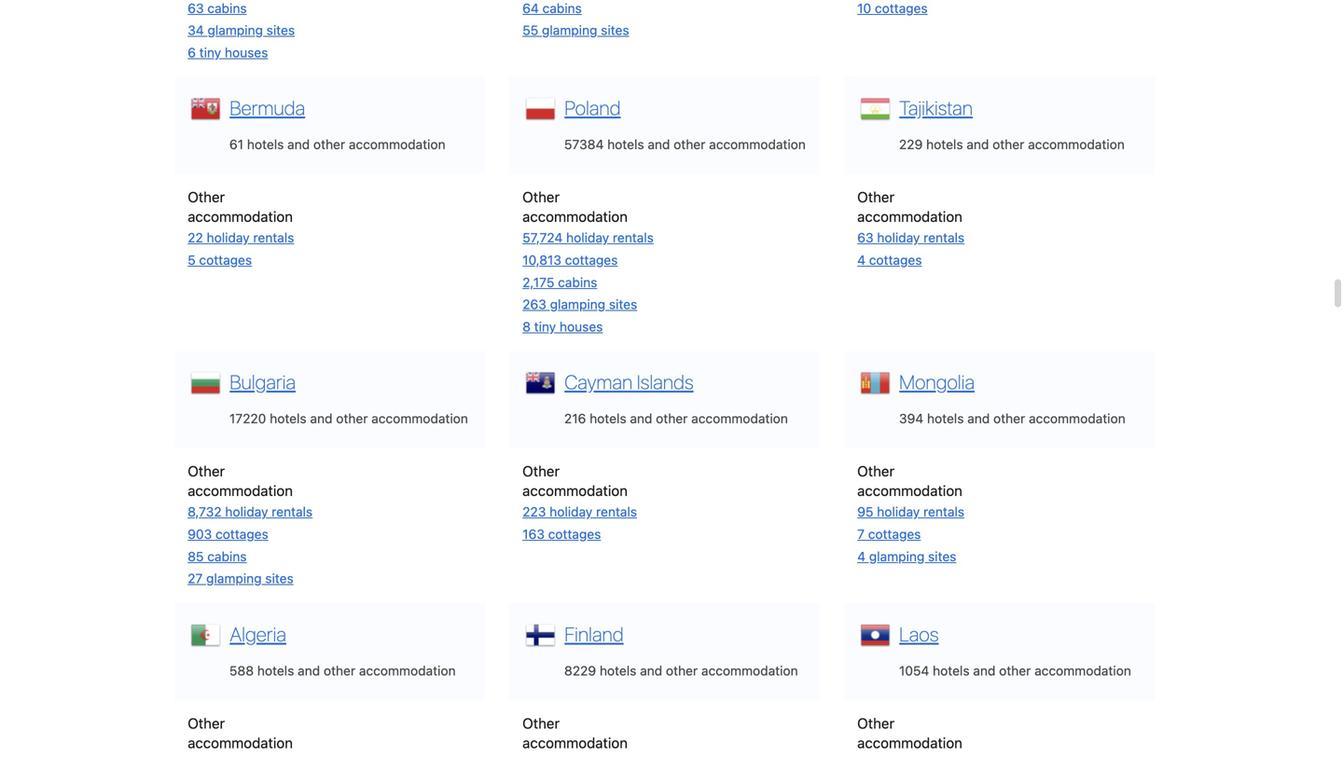 Task type: describe. For each thing, give the bounding box(es) containing it.
other for bermuda
[[313, 137, 345, 152]]

2,175 cabins link
[[522, 274, 597, 290]]

finland
[[564, 622, 624, 646]]

64 cabins 55 glamping sites
[[522, 0, 629, 38]]

63 holiday rentals link
[[857, 230, 965, 245]]

other for mongolia
[[857, 463, 894, 480]]

cottages for tajikistan
[[869, 252, 922, 268]]

61
[[229, 137, 244, 152]]

229
[[899, 137, 923, 152]]

1054 hotels and other accommodation
[[899, 663, 1131, 678]]

cabins inside other accommodation 8,732 holiday rentals 903 cottages 85 cabins 27 glamping sites
[[207, 549, 247, 564]]

394 hotels and other accommodation
[[899, 411, 1125, 426]]

other accommodation for finland
[[522, 715, 628, 751]]

other for bermuda
[[188, 189, 225, 205]]

bulgaria link
[[225, 368, 296, 394]]

glamping inside other accommodation 8,732 holiday rentals 903 cottages 85 cabins 27 glamping sites
[[206, 571, 262, 586]]

bermuda
[[230, 96, 305, 120]]

islands
[[637, 370, 694, 394]]

263 glamping sites link
[[522, 297, 637, 312]]

55 glamping sites link
[[522, 22, 629, 38]]

tajikistan link
[[895, 94, 973, 120]]

4 inside other accommodation 63 holiday rentals 4 cottages
[[857, 252, 866, 268]]

and for mongolia
[[967, 411, 990, 426]]

8 tiny houses link
[[522, 319, 603, 334]]

and for finland
[[640, 663, 662, 678]]

63 cabins 34 glamping sites 6 tiny houses
[[188, 0, 295, 60]]

223 holiday rentals link
[[522, 504, 637, 520]]

394
[[899, 411, 924, 426]]

sites inside other accommodation 95 holiday rentals 7 cottages 4 glamping sites
[[928, 549, 956, 564]]

and for poland
[[648, 137, 670, 152]]

6 tiny houses link
[[188, 45, 268, 60]]

glamping inside other accommodation 95 holiday rentals 7 cottages 4 glamping sites
[[869, 549, 925, 564]]

cabins inside 64 cabins 55 glamping sites
[[542, 0, 582, 16]]

17220
[[229, 411, 266, 426]]

63 inside other accommodation 63 holiday rentals 4 cottages
[[857, 230, 873, 245]]

cayman
[[564, 370, 633, 394]]

216
[[564, 411, 586, 426]]

hotels for bulgaria
[[270, 411, 307, 426]]

85 cabins link
[[188, 549, 247, 564]]

mongolia link
[[895, 368, 975, 394]]

rentals for poland
[[613, 230, 654, 245]]

163 cottages link
[[522, 526, 601, 542]]

17220 hotels and other accommodation
[[229, 411, 468, 426]]

accommodation inside other accommodation 63 holiday rentals 4 cottages
[[857, 208, 962, 225]]

cabins inside other accommodation 57,724 holiday rentals 10,813 cottages 2,175 cabins 263 glamping sites 8 tiny houses
[[558, 274, 597, 290]]

other accommodation 95 holiday rentals 7 cottages 4 glamping sites
[[857, 463, 964, 564]]

laos
[[899, 622, 939, 646]]

10
[[857, 0, 871, 16]]

holiday for poland
[[566, 230, 609, 245]]

accommodation inside other accommodation 57,724 holiday rentals 10,813 cottages 2,175 cabins 263 glamping sites 8 tiny houses
[[522, 208, 628, 225]]

algeria
[[230, 622, 286, 646]]

other accommodation 63 holiday rentals 4 cottages
[[857, 189, 965, 268]]

rentals for bulgaria
[[272, 504, 313, 520]]

57384 hotels and other accommodation
[[564, 137, 806, 152]]

34
[[188, 22, 204, 38]]

other for algeria
[[324, 663, 355, 678]]

588
[[229, 663, 254, 678]]

other accommodation 57,724 holiday rentals 10,813 cottages 2,175 cabins 263 glamping sites 8 tiny houses
[[522, 189, 654, 334]]

finland link
[[560, 620, 624, 646]]

poland
[[564, 96, 621, 120]]

22
[[188, 230, 203, 245]]

cottages right 10
[[875, 0, 928, 16]]

903 cottages link
[[188, 526, 268, 542]]

tiny inside 63 cabins 34 glamping sites 6 tiny houses
[[199, 45, 221, 60]]

and for algeria
[[298, 663, 320, 678]]

other accommodation for laos
[[857, 715, 962, 751]]

61 hotels and other accommodation
[[229, 137, 445, 152]]

other accommodation 22 holiday rentals 5 cottages
[[188, 189, 294, 268]]

algeria link
[[225, 620, 286, 646]]

95 holiday rentals link
[[857, 504, 964, 520]]

cayman islands link
[[560, 368, 694, 394]]

and for tajikistan
[[967, 137, 989, 152]]

other for cayman islands
[[522, 463, 560, 480]]

8,732
[[188, 504, 222, 520]]

houses inside other accommodation 57,724 holiday rentals 10,813 cottages 2,175 cabins 263 glamping sites 8 tiny houses
[[560, 319, 603, 334]]

cottages for cayman islands
[[548, 526, 601, 542]]

10 cottages
[[857, 0, 928, 16]]

bulgaria
[[230, 370, 296, 394]]

sites inside other accommodation 8,732 holiday rentals 903 cottages 85 cabins 27 glamping sites
[[265, 571, 294, 586]]

1054
[[899, 663, 929, 678]]

and for laos
[[973, 663, 996, 678]]

other accommodation for algeria
[[188, 715, 293, 751]]

bermuda link
[[225, 94, 305, 120]]

cottages for poland
[[565, 252, 618, 268]]

tiny inside other accommodation 57,724 holiday rentals 10,813 cottages 2,175 cabins 263 glamping sites 8 tiny houses
[[534, 319, 556, 334]]

hotels for mongolia
[[927, 411, 964, 426]]

cottages for mongolia
[[868, 526, 921, 542]]

rentals for mongolia
[[923, 504, 964, 520]]

glamping inside other accommodation 57,724 holiday rentals 10,813 cottages 2,175 cabins 263 glamping sites 8 tiny houses
[[550, 297, 605, 312]]

accommodation inside other accommodation 8,732 holiday rentals 903 cottages 85 cabins 27 glamping sites
[[188, 482, 293, 499]]

other for mongolia
[[993, 411, 1025, 426]]

27 glamping sites link
[[188, 571, 294, 586]]

63 cabins link
[[188, 0, 247, 16]]

4 cottages link
[[857, 252, 922, 268]]



Task type: locate. For each thing, give the bounding box(es) containing it.
cottages inside other accommodation 22 holiday rentals 5 cottages
[[199, 252, 252, 268]]

0 horizontal spatial 63
[[188, 0, 204, 16]]

other for tajikistan
[[857, 189, 894, 205]]

1 4 from the top
[[857, 252, 866, 268]]

other accommodation down 8229
[[522, 715, 628, 751]]

hotels right "394"
[[927, 411, 964, 426]]

holiday up the 4 cottages "link" at the right top
[[877, 230, 920, 245]]

sites inside 63 cabins 34 glamping sites 6 tiny houses
[[266, 22, 295, 38]]

1 vertical spatial houses
[[560, 319, 603, 334]]

houses down the 34 glamping sites link
[[225, 45, 268, 60]]

4 down 7
[[857, 549, 866, 564]]

sites up algeria link
[[265, 571, 294, 586]]

other for finland
[[666, 663, 698, 678]]

and for cayman islands
[[630, 411, 652, 426]]

27
[[188, 571, 203, 586]]

0 vertical spatial 63
[[188, 0, 204, 16]]

8229
[[564, 663, 596, 678]]

other accommodation down 1054
[[857, 715, 962, 751]]

houses inside 63 cabins 34 glamping sites 6 tiny houses
[[225, 45, 268, 60]]

903
[[188, 526, 212, 542]]

holiday for cayman islands
[[550, 504, 593, 520]]

63 up '34'
[[188, 0, 204, 16]]

other for poland
[[522, 189, 560, 205]]

hotels right the '57384'
[[607, 137, 644, 152]]

4 down 63 holiday rentals link
[[857, 252, 866, 268]]

other for tajikistan
[[993, 137, 1024, 152]]

holiday up the 903 cottages link
[[225, 504, 268, 520]]

cottages down 63 holiday rentals link
[[869, 252, 922, 268]]

57,724
[[522, 230, 563, 245]]

7
[[857, 526, 865, 542]]

cabins up 263 glamping sites link
[[558, 274, 597, 290]]

holiday for bulgaria
[[225, 504, 268, 520]]

and down bermuda
[[287, 137, 310, 152]]

holiday for mongolia
[[877, 504, 920, 520]]

rentals for cayman islands
[[596, 504, 637, 520]]

1 horizontal spatial other accommodation
[[522, 715, 628, 751]]

other
[[188, 189, 225, 205], [522, 189, 560, 205], [857, 189, 894, 205], [188, 463, 225, 480], [522, 463, 560, 480], [857, 463, 894, 480], [188, 715, 225, 732], [522, 715, 560, 732], [857, 715, 894, 732]]

0 horizontal spatial other accommodation
[[188, 715, 293, 751]]

7 cottages link
[[857, 526, 921, 542]]

2 other accommodation from the left
[[522, 715, 628, 751]]

229 hotels and other accommodation
[[899, 137, 1125, 152]]

other accommodation 8,732 holiday rentals 903 cottages 85 cabins 27 glamping sites
[[188, 463, 313, 586]]

glamping
[[207, 22, 263, 38], [542, 22, 597, 38], [550, 297, 605, 312], [869, 549, 925, 564], [206, 571, 262, 586]]

hotels for laos
[[933, 663, 970, 678]]

accommodation
[[349, 137, 445, 152], [709, 137, 806, 152], [1028, 137, 1125, 152], [188, 208, 293, 225], [522, 208, 628, 225], [857, 208, 962, 225], [371, 411, 468, 426], [691, 411, 788, 426], [1029, 411, 1125, 426], [188, 482, 293, 499], [522, 482, 628, 499], [857, 482, 962, 499], [359, 663, 456, 678], [701, 663, 798, 678], [1034, 663, 1131, 678], [188, 734, 293, 751], [522, 734, 628, 751], [857, 734, 962, 751]]

accommodation inside other accommodation 223 holiday rentals 163 cottages
[[522, 482, 628, 499]]

95
[[857, 504, 873, 520]]

223
[[522, 504, 546, 520]]

holiday inside other accommodation 63 holiday rentals 4 cottages
[[877, 230, 920, 245]]

hotels right 8229
[[600, 663, 636, 678]]

5 cottages link
[[188, 252, 252, 268]]

cabins inside 63 cabins 34 glamping sites 6 tiny houses
[[207, 0, 247, 16]]

588 hotels and other accommodation
[[229, 663, 456, 678]]

cottages inside other accommodation 57,724 holiday rentals 10,813 cottages 2,175 cabins 263 glamping sites 8 tiny houses
[[565, 252, 618, 268]]

cottages inside other accommodation 63 holiday rentals 4 cottages
[[869, 252, 922, 268]]

poland link
[[560, 94, 621, 120]]

other for bulgaria
[[188, 463, 225, 480]]

other accommodation down 588
[[188, 715, 293, 751]]

rentals for tajikistan
[[924, 230, 965, 245]]

cayman islands
[[564, 370, 694, 394]]

laos link
[[895, 620, 939, 646]]

tiny right 8 at the left of page
[[534, 319, 556, 334]]

cottages inside other accommodation 223 holiday rentals 163 cottages
[[548, 526, 601, 542]]

rentals
[[253, 230, 294, 245], [613, 230, 654, 245], [924, 230, 965, 245], [272, 504, 313, 520], [596, 504, 637, 520], [923, 504, 964, 520]]

and right the '57384'
[[648, 137, 670, 152]]

cottages down 57,724 holiday rentals link
[[565, 252, 618, 268]]

cabins up 55 glamping sites link
[[542, 0, 582, 16]]

1 horizontal spatial tiny
[[534, 319, 556, 334]]

holiday up 7 cottages link
[[877, 504, 920, 520]]

holiday inside other accommodation 223 holiday rentals 163 cottages
[[550, 504, 593, 520]]

and for bulgaria
[[310, 411, 332, 426]]

rentals inside other accommodation 57,724 holiday rentals 10,813 cottages 2,175 cabins 263 glamping sites 8 tiny houses
[[613, 230, 654, 245]]

8
[[522, 319, 531, 334]]

glamping up 6 tiny houses link
[[207, 22, 263, 38]]

tiny right the 6 on the top left
[[199, 45, 221, 60]]

163
[[522, 526, 545, 542]]

57,724 holiday rentals link
[[522, 230, 654, 245]]

cottages
[[875, 0, 928, 16], [199, 252, 252, 268], [565, 252, 618, 268], [869, 252, 922, 268], [215, 526, 268, 542], [548, 526, 601, 542], [868, 526, 921, 542]]

1 vertical spatial 63
[[857, 230, 873, 245]]

64
[[522, 0, 539, 16]]

sites inside other accommodation 57,724 holiday rentals 10,813 cottages 2,175 cabins 263 glamping sites 8 tiny houses
[[609, 297, 637, 312]]

other inside other accommodation 223 holiday rentals 163 cottages
[[522, 463, 560, 480]]

other accommodation 223 holiday rentals 163 cottages
[[522, 463, 637, 542]]

hotels for bermuda
[[247, 137, 284, 152]]

cottages for bulgaria
[[215, 526, 268, 542]]

10,813
[[522, 252, 561, 268]]

holiday inside other accommodation 8,732 holiday rentals 903 cottages 85 cabins 27 glamping sites
[[225, 504, 268, 520]]

216 hotels and other accommodation
[[564, 411, 788, 426]]

4 glamping sites link
[[857, 549, 956, 564]]

glamping inside 64 cabins 55 glamping sites
[[542, 22, 597, 38]]

1 vertical spatial tiny
[[534, 319, 556, 334]]

cottages inside other accommodation 8,732 holiday rentals 903 cottages 85 cabins 27 glamping sites
[[215, 526, 268, 542]]

holiday up '163 cottages' "link"
[[550, 504, 593, 520]]

hotels right 1054
[[933, 663, 970, 678]]

hotels for finland
[[600, 663, 636, 678]]

other inside other accommodation 63 holiday rentals 4 cottages
[[857, 189, 894, 205]]

other inside other accommodation 8,732 holiday rentals 903 cottages 85 cabins 27 glamping sites
[[188, 463, 225, 480]]

64 cabins link
[[522, 0, 582, 16]]

glamping down 64 cabins link
[[542, 22, 597, 38]]

and
[[287, 137, 310, 152], [648, 137, 670, 152], [967, 137, 989, 152], [310, 411, 332, 426], [630, 411, 652, 426], [967, 411, 990, 426], [298, 663, 320, 678], [640, 663, 662, 678], [973, 663, 996, 678]]

cottages up 4 glamping sites link
[[868, 526, 921, 542]]

glamping up 8 tiny houses link
[[550, 297, 605, 312]]

rentals for bermuda
[[253, 230, 294, 245]]

holiday inside other accommodation 22 holiday rentals 5 cottages
[[207, 230, 250, 245]]

and down tajikistan
[[967, 137, 989, 152]]

rentals inside other accommodation 8,732 holiday rentals 903 cottages 85 cabins 27 glamping sites
[[272, 504, 313, 520]]

1 vertical spatial 4
[[857, 549, 866, 564]]

0 horizontal spatial tiny
[[199, 45, 221, 60]]

63 inside 63 cabins 34 glamping sites 6 tiny houses
[[188, 0, 204, 16]]

sites up 6 tiny houses link
[[266, 22, 295, 38]]

mongolia
[[899, 370, 975, 394]]

4
[[857, 252, 866, 268], [857, 549, 866, 564]]

houses down 263 glamping sites link
[[560, 319, 603, 334]]

hotels for cayman islands
[[590, 411, 626, 426]]

hotels for poland
[[607, 137, 644, 152]]

cabins up the 34 glamping sites link
[[207, 0, 247, 16]]

hotels right 229
[[926, 137, 963, 152]]

other accommodation
[[188, 715, 293, 751], [522, 715, 628, 751], [857, 715, 962, 751]]

and right 8229
[[640, 663, 662, 678]]

hotels for algeria
[[257, 663, 294, 678]]

1 horizontal spatial 63
[[857, 230, 873, 245]]

tiny
[[199, 45, 221, 60], [534, 319, 556, 334]]

hotels right 588
[[257, 663, 294, 678]]

10,813 cottages link
[[522, 252, 618, 268]]

0 vertical spatial 4
[[857, 252, 866, 268]]

other for poland
[[674, 137, 705, 152]]

cottages down the 22 holiday rentals 'link'
[[199, 252, 252, 268]]

263
[[522, 297, 546, 312]]

cottages down 8,732 holiday rentals link
[[215, 526, 268, 542]]

accommodation inside other accommodation 95 holiday rentals 7 cottages 4 glamping sites
[[857, 482, 962, 499]]

34 glamping sites link
[[188, 22, 295, 38]]

cottages for bermuda
[[199, 252, 252, 268]]

and right 588
[[298, 663, 320, 678]]

holiday inside other accommodation 95 holiday rentals 7 cottages 4 glamping sites
[[877, 504, 920, 520]]

other for laos
[[999, 663, 1031, 678]]

0 vertical spatial tiny
[[199, 45, 221, 60]]

1 other accommodation from the left
[[188, 715, 293, 751]]

63 up the 4 cottages "link" at the right top
[[857, 230, 873, 245]]

other inside other accommodation 95 holiday rentals 7 cottages 4 glamping sites
[[857, 463, 894, 480]]

and down mongolia on the right of page
[[967, 411, 990, 426]]

hotels for tajikistan
[[926, 137, 963, 152]]

holiday for bermuda
[[207, 230, 250, 245]]

cabins
[[207, 0, 247, 16], [542, 0, 582, 16], [558, 274, 597, 290], [207, 549, 247, 564]]

other for bulgaria
[[336, 411, 368, 426]]

85
[[188, 549, 204, 564]]

2,175
[[522, 274, 554, 290]]

0 vertical spatial houses
[[225, 45, 268, 60]]

sites up poland link
[[601, 22, 629, 38]]

0 horizontal spatial houses
[[225, 45, 268, 60]]

cottages down 223 holiday rentals link
[[548, 526, 601, 542]]

tajikistan
[[899, 96, 973, 120]]

5
[[188, 252, 196, 268]]

glamping down the 85 cabins link on the left of page
[[206, 571, 262, 586]]

cottages inside other accommodation 95 holiday rentals 7 cottages 4 glamping sites
[[868, 526, 921, 542]]

rentals inside other accommodation 22 holiday rentals 5 cottages
[[253, 230, 294, 245]]

2 horizontal spatial other accommodation
[[857, 715, 962, 751]]

hotels right 216
[[590, 411, 626, 426]]

3 other accommodation from the left
[[857, 715, 962, 751]]

hotels right 61
[[247, 137, 284, 152]]

and for bermuda
[[287, 137, 310, 152]]

22 holiday rentals link
[[188, 230, 294, 245]]

other inside other accommodation 22 holiday rentals 5 cottages
[[188, 189, 225, 205]]

rentals inside other accommodation 223 holiday rentals 163 cottages
[[596, 504, 637, 520]]

1 horizontal spatial houses
[[560, 319, 603, 334]]

8229 hotels and other accommodation
[[564, 663, 798, 678]]

and down cayman islands
[[630, 411, 652, 426]]

holiday up 10,813 cottages link
[[566, 230, 609, 245]]

rentals inside other accommodation 95 holiday rentals 7 cottages 4 glamping sites
[[923, 504, 964, 520]]

and right 1054
[[973, 663, 996, 678]]

sites down 95 holiday rentals link
[[928, 549, 956, 564]]

rentals inside other accommodation 63 holiday rentals 4 cottages
[[924, 230, 965, 245]]

holiday for tajikistan
[[877, 230, 920, 245]]

accommodation inside other accommodation 22 holiday rentals 5 cottages
[[188, 208, 293, 225]]

holiday up 5 cottages link
[[207, 230, 250, 245]]

sites down 10,813 cottages link
[[609, 297, 637, 312]]

57384
[[564, 137, 604, 152]]

sites inside 64 cabins 55 glamping sites
[[601, 22, 629, 38]]

houses
[[225, 45, 268, 60], [560, 319, 603, 334]]

glamping inside 63 cabins 34 glamping sites 6 tiny houses
[[207, 22, 263, 38]]

glamping down 7 cottages link
[[869, 549, 925, 564]]

and right 17220
[[310, 411, 332, 426]]

63
[[188, 0, 204, 16], [857, 230, 873, 245]]

10 cottages link
[[857, 0, 928, 16]]

hotels
[[247, 137, 284, 152], [607, 137, 644, 152], [926, 137, 963, 152], [270, 411, 307, 426], [590, 411, 626, 426], [927, 411, 964, 426], [257, 663, 294, 678], [600, 663, 636, 678], [933, 663, 970, 678]]

other inside other accommodation 57,724 holiday rentals 10,813 cottages 2,175 cabins 263 glamping sites 8 tiny houses
[[522, 189, 560, 205]]

55
[[522, 22, 538, 38]]

8,732 holiday rentals link
[[188, 504, 313, 520]]

4 inside other accommodation 95 holiday rentals 7 cottages 4 glamping sites
[[857, 549, 866, 564]]

2 4 from the top
[[857, 549, 866, 564]]

cabins down the 903 cottages link
[[207, 549, 247, 564]]

hotels right 17220
[[270, 411, 307, 426]]

holiday
[[207, 230, 250, 245], [566, 230, 609, 245], [877, 230, 920, 245], [225, 504, 268, 520], [550, 504, 593, 520], [877, 504, 920, 520]]

other for cayman islands
[[656, 411, 688, 426]]

6
[[188, 45, 196, 60]]

holiday inside other accommodation 57,724 holiday rentals 10,813 cottages 2,175 cabins 263 glamping sites 8 tiny houses
[[566, 230, 609, 245]]



Task type: vqa. For each thing, say whether or not it's contained in the screenshot.


